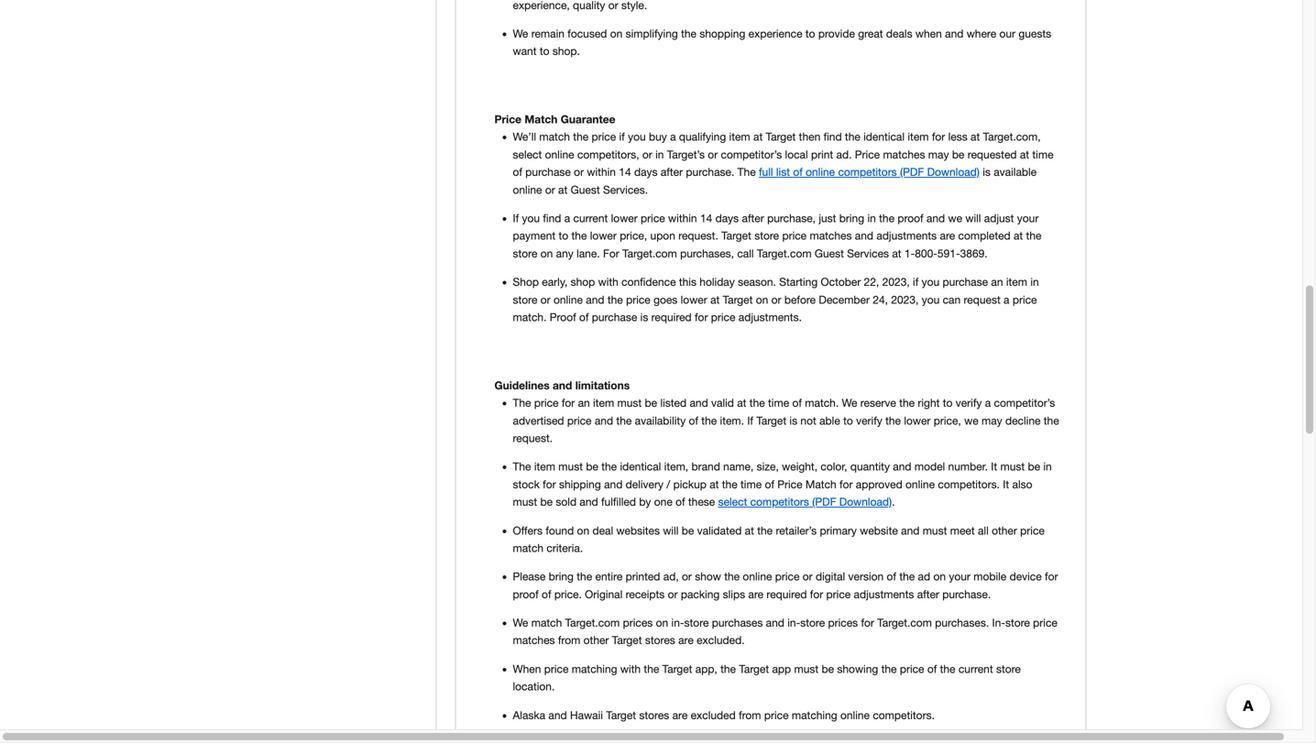 Task type: locate. For each thing, give the bounding box(es) containing it.
or down competitors,
[[574, 166, 584, 178]]

the up stock
[[513, 460, 531, 473]]

of inside the shop early, shop with confidence this holiday season. starting october 22, 2023, if you purchase an item in store or online and the price goes lower at target on or before december 24, 2023, you can request a price match. proof of purchase is required for price adjustments.
[[579, 311, 589, 324]]

1 horizontal spatial if
[[747, 414, 754, 427]]

goes
[[654, 293, 678, 306]]

and
[[945, 27, 964, 40], [927, 212, 945, 225], [855, 229, 874, 242], [586, 293, 605, 306], [553, 379, 572, 392], [690, 397, 708, 409], [595, 414, 613, 427], [893, 460, 912, 473], [604, 478, 623, 491], [580, 496, 598, 508], [901, 524, 920, 537], [766, 617, 785, 629], [549, 709, 567, 722]]

and inside offers found on deal websites will be validated at the retailer's primary website and must meet all other price match criteria.
[[901, 524, 920, 537]]

if inside the shop early, shop with confidence this holiday season. starting october 22, 2023, if you purchase an item in store or online and the price goes lower at target on or before december 24, 2023, you can request a price match. proof of purchase is required for price adjustments.
[[913, 276, 919, 288]]

on inside please bring the entire printed ad, or show the online price or digital version of the ad on your mobile device for proof of price. original receipts or packing slips are required for price adjustments after purchase.
[[934, 570, 946, 583]]

1 horizontal spatial verify
[[956, 397, 982, 409]]

0 horizontal spatial an
[[578, 397, 590, 409]]

1 horizontal spatial proof
[[898, 212, 924, 225]]

decline
[[1006, 414, 1041, 427]]

for down the digital
[[810, 588, 823, 601]]

2 horizontal spatial price
[[855, 148, 880, 161]]

a inside the price for an item must be listed and valid at the time of match. we reserve the right to verify a competitor's advertised price and the availability of the item. if target is not able to verify the lower price, we may decline the request.
[[985, 397, 991, 409]]

be up the also
[[1028, 460, 1041, 473]]

days
[[634, 166, 658, 178], [716, 212, 739, 225]]

the inside we remain focused on simplifying the shopping experience to provide great deals when and where our guests want to shop.
[[681, 27, 697, 40]]

stores inside we match target.com prices on in-store purchases and in-store prices for target.com purchases. in-store price matches from other target stores are excluded.
[[645, 634, 675, 647]]

0 horizontal spatial with
[[598, 276, 619, 288]]

showing
[[837, 663, 879, 676]]

item inside the shop early, shop with confidence this holiday season. starting october 22, 2023, if you purchase an item in store or online and the price goes lower at target on or before december 24, 2023, you can request a price match. proof of purchase is required for price adjustments.
[[1006, 276, 1028, 288]]

payment
[[513, 229, 556, 242]]

in- down packing
[[672, 617, 684, 629]]

0 vertical spatial verify
[[956, 397, 982, 409]]

time inside we'll match the price if you buy a qualifying item at target then find the identical item for less at target.com, select online competitors, or in target's or competitor's local print ad. price matches may be requested at time of purchase or within 14 days after purchase. the
[[1033, 148, 1054, 161]]

0 horizontal spatial from
[[558, 634, 581, 647]]

request. up the purchases, at top right
[[679, 229, 719, 242]]

bring up price.
[[549, 570, 574, 583]]

the inside offers found on deal websites will be validated at the retailer's primary website and must meet all other price match criteria.
[[757, 524, 773, 537]]

2023, up 24,
[[883, 276, 910, 288]]

you inside if you find a current lower price within 14 days after purchase, just bring in the proof and we will adjust your payment to the lower price, upon request. target store price matches and adjustments are completed at the store on any lane. for target.com purchases, call target.com guest services at 1-800-591-3869.
[[522, 212, 540, 225]]

lower down right on the bottom of page
[[904, 414, 931, 427]]

primary
[[820, 524, 857, 537]]

1 the from the top
[[513, 397, 531, 409]]

online
[[545, 148, 574, 161], [806, 166, 835, 178], [513, 183, 542, 196], [554, 293, 583, 306], [906, 478, 935, 491], [743, 570, 772, 583], [841, 709, 870, 722]]

found
[[546, 524, 574, 537]]

to
[[806, 27, 816, 40], [540, 45, 550, 57], [559, 229, 569, 242], [943, 397, 953, 409], [844, 414, 853, 427]]

adjust
[[984, 212, 1014, 225]]

prices down the digital
[[828, 617, 858, 629]]

purchase inside we'll match the price if you buy a qualifying item at target then find the identical item for less at target.com, select online competitors, or in target's or competitor's local print ad. price matches may be requested at time of purchase or within 14 days after purchase. the
[[526, 166, 571, 178]]

the inside the price for an item must be listed and valid at the time of match. we reserve the right to verify a competitor's advertised price and the availability of the item. if target is not able to verify the lower price, we may decline the request.
[[513, 397, 531, 409]]

your inside please bring the entire printed ad, or show the online price or digital version of the ad on your mobile device for proof of price. original receipts or packing slips are required for price adjustments after purchase.
[[949, 570, 971, 583]]

matches
[[883, 148, 925, 161], [810, 229, 852, 242], [513, 634, 555, 647]]

one
[[654, 496, 673, 508]]

1 vertical spatial match
[[806, 478, 837, 491]]

at inside the shop early, shop with confidence this holiday season. starting october 22, 2023, if you purchase an item in store or online and the price goes lower at target on or before december 24, 2023, you can request a price match. proof of purchase is required for price adjustments.
[[711, 293, 720, 306]]

app,
[[696, 663, 718, 676]]

you left buy
[[628, 130, 646, 143]]

1 horizontal spatial is
[[790, 414, 798, 427]]

0 vertical spatial other
[[992, 524, 1017, 537]]

the down confidence
[[608, 293, 623, 306]]

0 horizontal spatial select
[[513, 148, 542, 161]]

for inside the price for an item must be listed and valid at the time of match. we reserve the right to verify a competitor's advertised price and the availability of the item. if target is not able to verify the lower price, we may decline the request.
[[562, 397, 575, 409]]

1 horizontal spatial match
[[806, 478, 837, 491]]

0 horizontal spatial price,
[[620, 229, 647, 242]]

and left valid
[[690, 397, 708, 409]]

1 vertical spatial the
[[513, 460, 531, 473]]

if
[[619, 130, 625, 143], [913, 276, 919, 288]]

1 vertical spatial current
[[959, 663, 993, 676]]

the left app,
[[644, 663, 659, 676]]

by
[[639, 496, 651, 508]]

stores
[[645, 634, 675, 647], [639, 709, 669, 722]]

1 vertical spatial find
[[543, 212, 561, 225]]

this
[[679, 276, 697, 288]]

price, down right on the bottom of page
[[934, 414, 961, 427]]

1 horizontal spatial download)
[[927, 166, 980, 178]]

0 vertical spatial the
[[513, 397, 531, 409]]

where
[[967, 27, 997, 40]]

1 vertical spatial stores
[[639, 709, 669, 722]]

select inside we'll match the price if you buy a qualifying item at target then find the identical item for less at target.com, select online competitors, or in target's or competitor's local print ad. price matches may be requested at time of purchase or within 14 days after purchase. the
[[513, 148, 542, 161]]

matches inside if you find a current lower price within 14 days after purchase, just bring in the proof and we will adjust your payment to the lower price, upon request. target store price matches and adjustments are completed at the store on any lane. for target.com purchases, call target.com guest services at 1-800-591-3869.
[[810, 229, 852, 242]]

1 horizontal spatial match.
[[805, 397, 839, 409]]

we for want
[[513, 27, 528, 40]]

1 horizontal spatial price,
[[934, 414, 961, 427]]

0 vertical spatial match
[[539, 130, 570, 143]]

0 vertical spatial if
[[513, 212, 519, 225]]

an down limitations
[[578, 397, 590, 409]]

at down brand
[[710, 478, 719, 491]]

in-
[[672, 617, 684, 629], [788, 617, 801, 629]]

0 vertical spatial identical
[[864, 130, 905, 143]]

match. inside the shop early, shop with confidence this holiday season. starting october 22, 2023, if you purchase an item in store or online and the price goes lower at target on or before december 24, 2023, you can request a price match. proof of purchase is required for price adjustments.
[[513, 311, 547, 324]]

competitors. inside the item must be the identical item, brand name, size, weight, color, quantity and model number. it must be in stock for shipping and delivery / pickup at the time of price match for approved online competitors. it also must be sold and fulfilled by one of these
[[938, 478, 1000, 491]]

identical up 'delivery'
[[620, 460, 661, 473]]

excluded
[[691, 709, 736, 722]]

match inside we'll match the price if you buy a qualifying item at target then find the identical item for less at target.com, select online competitors, or in target's or competitor's local print ad. price matches may be requested at time of purchase or within 14 days after purchase. the
[[539, 130, 570, 143]]

with inside the shop early, shop with confidence this holiday season. starting october 22, 2023, if you purchase an item in store or online and the price goes lower at target on or before december 24, 2023, you can request a price match. proof of purchase is required for price adjustments.
[[598, 276, 619, 288]]

0 horizontal spatial other
[[584, 634, 609, 647]]

will
[[966, 212, 981, 225], [663, 524, 679, 537]]

price, inside if you find a current lower price within 14 days after purchase, just bring in the proof and we will adjust your payment to the lower price, upon request. target store price matches and adjustments are completed at the store on any lane. for target.com purchases, call target.com guest services at 1-800-591-3869.
[[620, 229, 647, 242]]

from right excluded at the bottom
[[739, 709, 761, 722]]

bring
[[840, 212, 865, 225], [549, 570, 574, 583]]

1 vertical spatial match.
[[805, 397, 839, 409]]

guest inside if you find a current lower price within 14 days after purchase, just bring in the proof and we will adjust your payment to the lower price, upon request. target store price matches and adjustments are completed at the store on any lane. for target.com purchases, call target.com guest services at 1-800-591-3869.
[[815, 247, 844, 260]]

device
[[1010, 570, 1042, 583]]

1 horizontal spatial if
[[913, 276, 919, 288]]

the down reserve
[[886, 414, 901, 427]]

name,
[[723, 460, 754, 473]]

list
[[776, 166, 790, 178]]

for
[[603, 247, 620, 260]]

1 vertical spatial guest
[[815, 247, 844, 260]]

price.
[[554, 588, 582, 601]]

on inside if you find a current lower price within 14 days after purchase, just bring in the proof and we will adjust your payment to the lower price, upon request. target store price matches and adjustments are completed at the store on any lane. for target.com purchases, call target.com guest services at 1-800-591-3869.
[[541, 247, 553, 260]]

and right when
[[945, 27, 964, 40]]

for
[[932, 130, 945, 143], [695, 311, 708, 324], [562, 397, 575, 409], [543, 478, 556, 491], [840, 478, 853, 491], [1045, 570, 1058, 583], [810, 588, 823, 601], [861, 617, 875, 629]]

1 vertical spatial days
[[716, 212, 739, 225]]

0 vertical spatial 2023,
[[883, 276, 910, 288]]

1 vertical spatial matches
[[810, 229, 852, 242]]

1 horizontal spatial after
[[742, 212, 764, 225]]

will right we
[[966, 212, 981, 225]]

bring inside if you find a current lower price within 14 days after purchase, just bring in the proof and we will adjust your payment to the lower price, upon request. target store price matches and adjustments are completed at the store on any lane. for target.com purchases, call target.com guest services at 1-800-591-3869.
[[840, 212, 865, 225]]

0 vertical spatial it
[[991, 460, 998, 473]]

0 vertical spatial bring
[[840, 212, 865, 225]]

2 horizontal spatial matches
[[883, 148, 925, 161]]

1 vertical spatial it
[[1003, 478, 1010, 491]]

is inside the price for an item must be listed and valid at the time of match. we reserve the right to verify a competitor's advertised price and the availability of the item. if target is not able to verify the lower price, we may decline the request.
[[790, 414, 798, 427]]

1 vertical spatial with
[[621, 663, 641, 676]]

the down guidelines
[[513, 397, 531, 409]]

target inside we match target.com prices on in-store purchases and in-store prices for target.com purchases. in-store price matches from other target stores are excluded.
[[612, 634, 642, 647]]

0 horizontal spatial match
[[525, 113, 558, 126]]

match.
[[513, 311, 547, 324], [805, 397, 839, 409]]

2023,
[[883, 276, 910, 288], [891, 293, 919, 306]]

1 horizontal spatial current
[[959, 663, 993, 676]]

0 vertical spatial match
[[525, 113, 558, 126]]

are right slips
[[748, 588, 764, 601]]

price up device
[[1021, 524, 1045, 537]]

0 vertical spatial select
[[513, 148, 542, 161]]

shipping
[[559, 478, 601, 491]]

entire
[[595, 570, 623, 583]]

be inside the price for an item must be listed and valid at the time of match. we reserve the right to verify a competitor's advertised price and the availability of the item. if target is not able to verify the lower price, we may decline the request.
[[645, 397, 657, 409]]

is down confidence
[[640, 311, 648, 324]]

the for the price for an item must be listed and valid at the time of match. we reserve the right to verify a competitor's advertised price and the availability of the item. if target is not able to verify the lower price, we may decline the request.
[[513, 397, 531, 409]]

time inside the price for an item must be listed and valid at the time of match. we reserve the right to verify a competitor's advertised price and the availability of the item. if target is not able to verify the lower price, we may decline the request.
[[768, 397, 789, 409]]

0 vertical spatial competitors.
[[938, 478, 1000, 491]]

0 vertical spatial will
[[966, 212, 981, 225]]

the inside the shop early, shop with confidence this holiday season. starting october 22, 2023, if you purchase an item in store or online and the price goes lower at target on or before december 24, 2023, you can request a price match. proof of purchase is required for price adjustments.
[[608, 293, 623, 306]]

1 horizontal spatial days
[[716, 212, 739, 225]]

0 horizontal spatial days
[[634, 166, 658, 178]]

on inside offers found on deal websites will be validated at the retailer's primary website and must meet all other price match criteria.
[[577, 524, 590, 537]]

within inside if you find a current lower price within 14 days after purchase, just bring in the proof and we will adjust your payment to the lower price, upon request. target store price matches and adjustments are completed at the store on any lane. for target.com purchases, call target.com guest services at 1-800-591-3869.
[[668, 212, 697, 225]]

matches up when
[[513, 634, 555, 647]]

0 vertical spatial competitor's
[[721, 148, 782, 161]]

full
[[759, 166, 773, 178]]

after down target's
[[661, 166, 683, 178]]

2 vertical spatial after
[[917, 588, 940, 601]]

1 horizontal spatial your
[[1017, 212, 1039, 225]]

request. inside if you find a current lower price within 14 days after purchase, just bring in the proof and we will adjust your payment to the lower price, upon request. target store price matches and adjustments are completed at the store on any lane. for target.com purchases, call target.com guest services at 1-800-591-3869.
[[679, 229, 719, 242]]

item.
[[720, 414, 744, 427]]

the left shopping
[[681, 27, 697, 40]]

1 vertical spatial adjustments
[[854, 588, 914, 601]]

store down purchase,
[[755, 229, 779, 242]]

will inside if you find a current lower price within 14 days after purchase, just bring in the proof and we will adjust your payment to the lower price, upon request. target store price matches and adjustments are completed at the store on any lane. for target.com purchases, call target.com guest services at 1-800-591-3869.
[[966, 212, 981, 225]]

current down purchases.
[[959, 663, 993, 676]]

adjustments inside if you find a current lower price within 14 days after purchase, just bring in the proof and we will adjust your payment to the lower price, upon request. target store price matches and adjustments are completed at the store on any lane. for target.com purchases, call target.com guest services at 1-800-591-3869.
[[877, 229, 937, 242]]

price match guarantee
[[495, 113, 616, 126]]

a
[[670, 130, 676, 143], [564, 212, 570, 225], [1004, 293, 1010, 306], [985, 397, 991, 409]]

match up the we'll
[[525, 113, 558, 126]]

we for price
[[513, 617, 528, 629]]

1 horizontal spatial bring
[[840, 212, 865, 225]]

we inside we match target.com prices on in-store purchases and in-store prices for target.com purchases. in-store price matches from other target stores are excluded.
[[513, 617, 528, 629]]

match inside the item must be the identical item, brand name, size, weight, color, quantity and model number. it must be in stock for shipping and delivery / pickup at the time of price match for approved online competitors. it also must be sold and fulfilled by one of these
[[806, 478, 837, 491]]

digital
[[816, 570, 845, 583]]

matches down the just
[[810, 229, 852, 242]]

1 horizontal spatial time
[[768, 397, 789, 409]]

0 vertical spatial find
[[824, 130, 842, 143]]

required down goes
[[651, 311, 692, 324]]

0 horizontal spatial matches
[[513, 634, 555, 647]]

0 vertical spatial within
[[587, 166, 616, 178]]

1 vertical spatial after
[[742, 212, 764, 225]]

adjustments inside please bring the entire printed ad, or show the online price or digital version of the ad on your mobile device for proof of price. original receipts or packing slips are required for price adjustments after purchase.
[[854, 588, 914, 601]]

1 vertical spatial within
[[668, 212, 697, 225]]

other inside offers found on deal websites will be validated at the retailer's primary website and must meet all other price match criteria.
[[992, 524, 1017, 537]]

or up purchase. the
[[708, 148, 718, 161]]

item
[[729, 130, 751, 143], [908, 130, 929, 143], [1006, 276, 1028, 288], [593, 397, 614, 409], [534, 460, 556, 473]]

required up we match target.com prices on in-store purchases and in-store prices for target.com purchases. in-store price matches from other target stores are excluded.
[[767, 588, 807, 601]]

in inside if you find a current lower price within 14 days after purchase, just bring in the proof and we will adjust your payment to the lower price, upon request. target store price matches and adjustments are completed at the store on any lane. for target.com purchases, call target.com guest services at 1-800-591-3869.
[[868, 212, 876, 225]]

your
[[1017, 212, 1039, 225], [949, 570, 971, 583]]

available
[[994, 166, 1037, 178]]

0 vertical spatial days
[[634, 166, 658, 178]]

an inside the shop early, shop with confidence this holiday season. starting october 22, 2023, if you purchase an item in store or online and the price goes lower at target on or before december 24, 2023, you can request a price match. proof of purchase is required for price adjustments.
[[991, 276, 1003, 288]]

shop
[[513, 276, 539, 288]]

lower
[[611, 212, 638, 225], [590, 229, 617, 242], [681, 293, 707, 306], [904, 414, 931, 427]]

on down season.
[[756, 293, 769, 306]]

if down 1-
[[913, 276, 919, 288]]

is left not
[[790, 414, 798, 427]]

0 vertical spatial your
[[1017, 212, 1039, 225]]

competitor's up the decline
[[994, 397, 1055, 409]]

must inside when price matching with the target app, the target app must be showing the price of the current store location.
[[794, 663, 819, 676]]

of inside when price matching with the target app, the target app must be showing the price of the current store location.
[[928, 663, 937, 676]]

1 vertical spatial is
[[640, 311, 648, 324]]

your up purchase. at bottom right
[[949, 570, 971, 583]]

experience
[[749, 27, 803, 40]]

on down receipts
[[656, 617, 669, 629]]

current up lane.
[[573, 212, 608, 225]]

our
[[1000, 27, 1016, 40]]

adjustments
[[877, 229, 937, 242], [854, 588, 914, 601]]

we
[[948, 212, 963, 225]]

target
[[766, 130, 796, 143], [722, 229, 752, 242], [723, 293, 753, 306], [757, 414, 787, 427], [612, 634, 642, 647], [662, 663, 693, 676], [739, 663, 769, 676], [606, 709, 636, 722]]

1 vertical spatial verify
[[856, 414, 883, 427]]

an
[[991, 276, 1003, 288], [578, 397, 590, 409]]

lower down this
[[681, 293, 707, 306]]

and down shop
[[586, 293, 605, 306]]

purchase. the
[[686, 166, 756, 178]]

1 horizontal spatial other
[[992, 524, 1017, 537]]

shopping
[[700, 27, 746, 40]]

guest left services.
[[571, 183, 600, 196]]

we may
[[965, 414, 1003, 427]]

0 horizontal spatial match.
[[513, 311, 547, 324]]

criteria.
[[547, 542, 583, 555]]

verify
[[956, 397, 982, 409], [856, 414, 883, 427]]

0 vertical spatial adjustments
[[877, 229, 937, 242]]

the price for an item must be listed and valid at the time of match. we reserve the right to verify a competitor's advertised price and the availability of the item. if target is not able to verify the lower price, we may decline the request.
[[513, 397, 1059, 445]]

1 vertical spatial match
[[513, 542, 544, 555]]

2 horizontal spatial time
[[1033, 148, 1054, 161]]

1 vertical spatial other
[[584, 634, 609, 647]]

target's
[[667, 148, 705, 161]]

1 in- from the left
[[672, 617, 684, 629]]

1 vertical spatial download)
[[840, 496, 892, 508]]

2 vertical spatial match
[[531, 617, 562, 629]]

with for shop
[[598, 276, 619, 288]]

match
[[525, 113, 558, 126], [806, 478, 837, 491]]

price inside offers found on deal websites will be validated at the retailer's primary website and must meet all other price match criteria.
[[1021, 524, 1045, 537]]

0 vertical spatial time
[[1033, 148, 1054, 161]]

1 horizontal spatial with
[[621, 663, 641, 676]]

or inside is available online or at guest services.
[[545, 183, 555, 196]]

from
[[558, 634, 581, 647], [739, 709, 761, 722]]

of right version
[[887, 570, 897, 583]]

after up call
[[742, 212, 764, 225]]

1 horizontal spatial purchase
[[592, 311, 637, 324]]

it
[[991, 460, 998, 473], [1003, 478, 1010, 491]]

from inside we match target.com prices on in-store purchases and in-store prices for target.com purchases. in-store price matches from other target stores are excluded.
[[558, 634, 581, 647]]

and up services
[[855, 229, 874, 242]]

target down season.
[[723, 293, 753, 306]]

ad,
[[664, 570, 679, 583]]

able
[[820, 414, 840, 427]]

1 vertical spatial required
[[767, 588, 807, 601]]

price inside we'll match the price if you buy a qualifying item at target then find the identical item for less at target.com, select online competitors, or in target's or competitor's local print ad. price matches may be requested at time of purchase or within 14 days after purchase. the
[[592, 130, 616, 143]]

within up upon on the top
[[668, 212, 697, 225]]

price inside the item must be the identical item, brand name, size, weight, color, quantity and model number. it must be in stock for shipping and delivery / pickup at the time of price match for approved online competitors. it also must be sold and fulfilled by one of these
[[778, 478, 803, 491]]

you inside we'll match the price if you buy a qualifying item at target then find the identical item for less at target.com, select online competitors, or in target's or competitor's local print ad. price matches may be requested at time of purchase or within 14 days after purchase. the
[[628, 130, 646, 143]]

at right valid
[[737, 397, 747, 409]]

must down limitations
[[617, 397, 642, 409]]

1 horizontal spatial will
[[966, 212, 981, 225]]

target down receipts
[[612, 634, 642, 647]]

online inside the item must be the identical item, brand name, size, weight, color, quantity and model number. it must be in stock for shipping and delivery / pickup at the time of price match for approved online competitors. it also must be sold and fulfilled by one of these
[[906, 478, 935, 491]]

model
[[915, 460, 945, 473]]

price up "competitors" at the right top
[[855, 148, 880, 161]]

are inside please bring the entire printed ad, or show the online price or digital version of the ad on your mobile device for proof of price. original receipts or packing slips are required for price adjustments after purchase.
[[748, 588, 764, 601]]

from down price.
[[558, 634, 581, 647]]

0 horizontal spatial if
[[513, 212, 519, 225]]

0 vertical spatial guest
[[571, 183, 600, 196]]

0 vertical spatial after
[[661, 166, 683, 178]]

to right able
[[844, 414, 853, 427]]

0 horizontal spatial guest
[[571, 183, 600, 196]]

price up the we'll
[[495, 113, 522, 126]]

1-
[[905, 247, 915, 260]]

1 vertical spatial if
[[747, 414, 754, 427]]

target.com down upon on the top
[[623, 247, 677, 260]]

0 vertical spatial if
[[619, 130, 625, 143]]

item down completed
[[1006, 276, 1028, 288]]

1 vertical spatial 2023,
[[891, 293, 919, 306]]

adjustments for of
[[854, 588, 914, 601]]

target up call
[[722, 229, 752, 242]]

confidence
[[622, 276, 676, 288]]

match. inside the price for an item must be listed and valid at the time of match. we reserve the right to verify a competitor's advertised price and the availability of the item. if target is not able to verify the lower price, we may decline the request.
[[805, 397, 839, 409]]

online down 'print'
[[806, 166, 835, 178]]

if inside if you find a current lower price within 14 days after purchase, just bring in the proof and we will adjust your payment to the lower price, upon request. target store price matches and adjustments are completed at the store on any lane. for target.com purchases, call target.com guest services at 1-800-591-3869.
[[513, 212, 519, 225]]

and right purchases
[[766, 617, 785, 629]]

a inside if you find a current lower price within 14 days after purchase, just bring in the proof and we will adjust your payment to the lower price, upon request. target store price matches and adjustments are completed at the store on any lane. for target.com purchases, call target.com guest services at 1-800-591-3869.
[[564, 212, 570, 225]]

proof up 1-
[[898, 212, 924, 225]]

in inside the item must be the identical item, brand name, size, weight, color, quantity and model number. it must be in stock for shipping and delivery / pickup at the time of price match for approved online competitors. it also must be sold and fulfilled by one of these
[[1044, 460, 1052, 473]]

on inside the shop early, shop with confidence this holiday season. starting october 22, 2023, if you purchase an item in store or online and the price goes lower at target on or before december 24, 2023, you can request a price match. proof of purchase is required for price adjustments.
[[756, 293, 769, 306]]

0 vertical spatial we
[[513, 27, 528, 40]]

0 horizontal spatial prices
[[623, 617, 653, 629]]

0 horizontal spatial it
[[991, 460, 998, 473]]

after inside please bring the entire printed ad, or show the online price or digital version of the ad on your mobile device for proof of price. original receipts or packing slips are required for price adjustments after purchase.
[[917, 588, 940, 601]]

purchases
[[712, 617, 763, 629]]

0 horizontal spatial verify
[[856, 414, 883, 427]]

0 horizontal spatial 14
[[619, 166, 631, 178]]

weight,
[[782, 460, 818, 473]]

the item must be the identical item, brand name, size, weight, color, quantity and model number. it must be in stock for shipping and delivery / pickup at the time of price match for approved online competitors. it also must be sold and fulfilled by one of these
[[513, 460, 1052, 508]]

on right 'ad'
[[934, 570, 946, 583]]

will inside offers found on deal websites will be validated at the retailer's primary website and must meet all other price match criteria.
[[663, 524, 679, 537]]

14
[[619, 166, 631, 178], [700, 212, 713, 225]]

october
[[821, 276, 861, 288]]

0 horizontal spatial competitor's
[[721, 148, 782, 161]]

at inside offers found on deal websites will be validated at the retailer's primary website and must meet all other price match criteria.
[[745, 524, 754, 537]]

2 the from the top
[[513, 460, 531, 473]]

1 horizontal spatial matching
[[792, 709, 838, 722]]

1 horizontal spatial prices
[[828, 617, 858, 629]]

be down less
[[952, 148, 965, 161]]

identical inside the item must be the identical item, brand name, size, weight, color, quantity and model number. it must be in stock for shipping and delivery / pickup at the time of price match for approved online competitors. it also must be sold and fulfilled by one of these
[[620, 460, 661, 473]]

be left showing
[[822, 663, 834, 676]]

current
[[573, 212, 608, 225], [959, 663, 993, 676]]

are inside if you find a current lower price within 14 days after purchase, just bring in the proof and we will adjust your payment to the lower price, upon request. target store price matches and adjustments are completed at the store on any lane. for target.com purchases, call target.com guest services at 1-800-591-3869.
[[940, 229, 955, 242]]

an inside the price for an item must be listed and valid at the time of match. we reserve the right to verify a competitor's advertised price and the availability of the item. if target is not able to verify the lower price, we may decline the request.
[[578, 397, 590, 409]]

other inside we match target.com prices on in-store purchases and in-store prices for target.com purchases. in-store price matches from other target stores are excluded.
[[584, 634, 609, 647]]

will down one
[[663, 524, 679, 537]]

1 vertical spatial your
[[949, 570, 971, 583]]

competitor's
[[721, 148, 782, 161], [994, 397, 1055, 409]]

guest inside is available online or at guest services.
[[571, 183, 600, 196]]

completed
[[958, 229, 1011, 242]]

0 vertical spatial matching
[[572, 663, 617, 676]]

match for we
[[531, 617, 562, 629]]

match down the offers
[[513, 542, 544, 555]]

guest
[[571, 183, 600, 196], [815, 247, 844, 260]]

for inside we match target.com prices on in-store purchases and in-store prices for target.com purchases. in-store price matches from other target stores are excluded.
[[861, 617, 875, 629]]

we inside we remain focused on simplifying the shopping experience to provide great deals when and where our guests want to shop.
[[513, 27, 528, 40]]

days up services.
[[634, 166, 658, 178]]

be left validated
[[682, 524, 694, 537]]

0 horizontal spatial identical
[[620, 460, 661, 473]]

is available online or at guest services.
[[513, 166, 1037, 196]]

0 horizontal spatial purchase
[[526, 166, 571, 178]]

if inside the price for an item must be listed and valid at the time of match. we reserve the right to verify a competitor's advertised price and the availability of the item. if target is not able to verify the lower price, we may decline the request.
[[747, 414, 754, 427]]

2 vertical spatial we
[[513, 617, 528, 629]]

proof
[[898, 212, 924, 225], [513, 588, 539, 601]]

matching inside when price matching with the target app, the target app must be showing the price of the current store location.
[[572, 663, 617, 676]]

be inside when price matching with the target app, the target app must be showing the price of the current store location.
[[822, 663, 834, 676]]

time right valid
[[768, 397, 789, 409]]

it right number.
[[991, 460, 998, 473]]

online inside is available online or at guest services.
[[513, 183, 542, 196]]

in inside the shop early, shop with confidence this holiday season. starting october 22, 2023, if you purchase an item in store or online and the price goes lower at target on or before december 24, 2023, you can request a price match. proof of purchase is required for price adjustments.
[[1031, 276, 1039, 288]]

it left the also
[[1003, 478, 1010, 491]]

within
[[587, 166, 616, 178], [668, 212, 697, 225]]

pickup
[[673, 478, 707, 491]]

at
[[754, 130, 763, 143], [971, 130, 980, 143], [1020, 148, 1030, 161], [558, 183, 568, 196], [1014, 229, 1023, 242], [892, 247, 902, 260], [711, 293, 720, 306], [737, 397, 747, 409], [710, 478, 719, 491], [745, 524, 754, 537]]

with left app,
[[621, 663, 641, 676]]

verify down reserve
[[856, 414, 883, 427]]

deal
[[593, 524, 613, 537]]

prices down receipts
[[623, 617, 653, 629]]

match. up able
[[805, 397, 839, 409]]

price down guidelines and limitations
[[567, 414, 592, 427]]

0 vertical spatial proof
[[898, 212, 924, 225]]

match inside we match target.com prices on in-store purchases and in-store prices for target.com purchases. in-store price matches from other target stores are excluded.
[[531, 617, 562, 629]]

0 horizontal spatial price
[[495, 113, 522, 126]]

remain
[[531, 27, 565, 40]]

find up payment
[[543, 212, 561, 225]]

price inside we'll match the price if you buy a qualifying item at target then find the identical item for less at target.com, select online competitors, or in target's or competitor's local print ad. price matches may be requested at time of purchase or within 14 days after purchase. the
[[855, 148, 880, 161]]



Task type: describe. For each thing, give the bounding box(es) containing it.
online inside we'll match the price if you buy a qualifying item at target then find the identical item for less at target.com, select online competitors, or in target's or competitor's local print ad. price matches may be requested at time of purchase or within 14 days after purchase. the
[[545, 148, 574, 161]]

when
[[916, 27, 942, 40]]

the left right on the bottom of page
[[899, 397, 915, 409]]

item inside the price for an item must be listed and valid at the time of match. we reserve the right to verify a competitor's advertised price and the availability of the item. if target is not able to verify the lower price, we may decline the request.
[[593, 397, 614, 409]]

item inside the item must be the identical item, brand name, size, weight, color, quantity and model number. it must be in stock for shipping and delivery / pickup at the time of price match for approved online competitors. it also must be sold and fulfilled by one of these
[[534, 460, 556, 473]]

simplifying
[[626, 27, 678, 40]]

is inside is available online or at guest services.
[[983, 166, 991, 178]]

please
[[513, 570, 546, 583]]

season.
[[738, 276, 776, 288]]

excluded.
[[697, 634, 745, 647]]

the up 'fulfilled'
[[602, 460, 617, 473]]

request. inside the price for an item must be listed and valid at the time of match. we reserve the right to verify a competitor's advertised price and the availability of the item. if target is not able to verify the lower price, we may decline the request.
[[513, 432, 553, 445]]

identical inside we'll match the price if you buy a qualifying item at target then find the identical item for less at target.com, select online competitors, or in target's or competitor's local print ad. price matches may be requested at time of purchase or within 14 days after purchase. the
[[864, 130, 905, 143]]

at right less
[[971, 130, 980, 143]]

and inside we match target.com prices on in-store purchases and in-store prices for target.com purchases. in-store price matches from other target stores are excluded.
[[766, 617, 785, 629]]

competitors (pdf
[[751, 496, 837, 508]]

for inside we'll match the price if you buy a qualifying item at target then find the identical item for less at target.com, select online competitors, or in target's or competitor's local print ad. price matches may be requested at time of purchase or within 14 days after purchase. the
[[932, 130, 945, 143]]

brand
[[692, 460, 720, 473]]

competitors,
[[578, 148, 639, 161]]

1 prices from the left
[[623, 617, 653, 629]]

required inside please bring the entire printed ad, or show the online price or digital version of the ad on your mobile device for proof of price. original receipts or packing slips are required for price adjustments after purchase.
[[767, 588, 807, 601]]

at inside is available online or at guest services.
[[558, 183, 568, 196]]

must up the also
[[1001, 460, 1025, 473]]

and up 'fulfilled'
[[604, 478, 623, 491]]

item,
[[664, 460, 689, 473]]

your inside if you find a current lower price within 14 days after purchase, just bring in the proof and we will adjust your payment to the lower price, upon request. target store price matches and adjustments are completed at the store on any lane. for target.com purchases, call target.com guest services at 1-800-591-3869.
[[1017, 212, 1039, 225]]

target inside if you find a current lower price within 14 days after purchase, just bring in the proof and we will adjust your payment to the lower price, upon request. target store price matches and adjustments are completed at the store on any lane. for target.com purchases, call target.com guest services at 1-800-591-3869.
[[722, 229, 752, 242]]

online inside the shop early, shop with confidence this holiday season. starting october 22, 2023, if you purchase an item in store or online and the price goes lower at target on or before december 24, 2023, you can request a price match. proof of purchase is required for price adjustments.
[[554, 293, 583, 306]]

target.com down original
[[565, 617, 620, 629]]

of right one
[[676, 496, 685, 508]]

select competitors (pdf download) .
[[718, 496, 895, 508]]

item up may
[[908, 130, 929, 143]]

find inside if you find a current lower price within 14 days after purchase, just bring in the proof and we will adjust your payment to the lower price, upon request. target store price matches and adjustments are completed at the store on any lane. for target.com purchases, call target.com guest services at 1-800-591-3869.
[[543, 212, 561, 225]]

validated
[[697, 524, 742, 537]]

original
[[585, 588, 623, 601]]

these
[[688, 496, 715, 508]]

target.com down 'ad'
[[878, 617, 932, 629]]

for right stock
[[543, 478, 556, 491]]

price down purchase,
[[782, 229, 807, 242]]

right
[[918, 397, 940, 409]]

price up location.
[[544, 663, 569, 676]]

0 vertical spatial download)
[[927, 166, 980, 178]]

and inside we remain focused on simplifying the shopping experience to provide great deals when and where our guests want to shop.
[[945, 27, 964, 40]]

store down device
[[1006, 617, 1030, 629]]

the down valid
[[702, 414, 717, 427]]

price inside we match target.com prices on in-store purchases and in-store prices for target.com purchases. in-store price matches from other target stores are excluded.
[[1033, 617, 1058, 629]]

price right request
[[1013, 293, 1037, 306]]

price up advertised
[[534, 397, 559, 409]]

0 horizontal spatial competitors.
[[873, 709, 935, 722]]

.
[[892, 496, 895, 508]]

days inside we'll match the price if you buy a qualifying item at target then find the identical item for less at target.com, select online competitors, or in target's or competitor's local print ad. price matches may be requested at time of purchase or within 14 days after purchase. the
[[634, 166, 658, 178]]

services
[[847, 247, 889, 260]]

required inside the shop early, shop with confidence this holiday season. starting october 22, 2023, if you purchase an item in store or online and the price goes lower at target on or before december 24, 2023, you can request a price match. proof of purchase is required for price adjustments.
[[651, 311, 692, 324]]

14 inside we'll match the price if you buy a qualifying item at target then find the identical item for less at target.com, select online competitors, or in target's or competitor's local print ad. price matches may be requested at time of purchase or within 14 days after purchase. the
[[619, 166, 631, 178]]

on inside we match target.com prices on in-store purchases and in-store prices for target.com purchases. in-store price matches from other target stores are excluded.
[[656, 617, 669, 629]]

target right hawaii
[[606, 709, 636, 722]]

to right right on the bottom of page
[[943, 397, 953, 409]]

target.com up starting
[[757, 247, 812, 260]]

target left app
[[739, 663, 769, 676]]

you left can
[[922, 293, 940, 306]]

target inside the shop early, shop with confidence this holiday season. starting october 22, 2023, if you purchase an item in store or online and the price goes lower at target on or before december 24, 2023, you can request a price match. proof of purchase is required for price adjustments.
[[723, 293, 753, 306]]

match inside offers found on deal websites will be validated at the retailer's primary website and must meet all other price match criteria.
[[513, 542, 544, 555]]

ad.
[[837, 148, 852, 161]]

of up not
[[793, 397, 802, 409]]

lower down services.
[[611, 212, 638, 225]]

competitors
[[838, 166, 897, 178]]

for right device
[[1045, 570, 1058, 583]]

requested
[[968, 148, 1017, 161]]

the left 'ad'
[[900, 570, 915, 583]]

hawaii
[[570, 709, 603, 722]]

2 in- from the left
[[788, 617, 801, 629]]

for down color,
[[840, 478, 853, 491]]

call
[[737, 247, 754, 260]]

price down offers found on deal websites will be validated at the retailer's primary website and must meet all other price match criteria.
[[775, 570, 800, 583]]

color,
[[821, 460, 848, 473]]

provide
[[819, 27, 855, 40]]

of right 'list'
[[793, 166, 803, 178]]

full list of online competitors (pdf download) link
[[759, 166, 980, 178]]

may
[[928, 148, 949, 161]]

if inside we'll match the price if you buy a qualifying item at target then find the identical item for less at target.com, select online competitors, or in target's or competitor's local print ad. price matches may be requested at time of purchase or within 14 days after purchase. the
[[619, 130, 625, 143]]

quantity
[[851, 460, 890, 473]]

on inside we remain focused on simplifying the shopping experience to provide great deals when and where our guests want to shop.
[[610, 27, 623, 40]]

limitations
[[575, 379, 630, 392]]

starting
[[779, 276, 818, 288]]

deals
[[886, 27, 913, 40]]

and right alaska
[[549, 709, 567, 722]]

advertised
[[513, 414, 564, 427]]

the left availability
[[616, 414, 632, 427]]

location.
[[513, 680, 555, 693]]

1 vertical spatial from
[[739, 709, 761, 722]]

of down size, at the bottom right of page
[[765, 478, 775, 491]]

at left 1-
[[892, 247, 902, 260]]

not
[[801, 414, 817, 427]]

1 horizontal spatial select
[[718, 496, 747, 508]]

lower inside the shop early, shop with confidence this holiday season. starting october 22, 2023, if you purchase an item in store or online and the price goes lower at target on or before december 24, 2023, you can request a price match. proof of purchase is required for price adjustments.
[[681, 293, 707, 306]]

shop early, shop with confidence this holiday season. starting october 22, 2023, if you purchase an item in store or online and the price goes lower at target on or before december 24, 2023, you can request a price match. proof of purchase is required for price adjustments.
[[513, 276, 1039, 324]]

when
[[513, 663, 541, 676]]

store down packing
[[684, 617, 709, 629]]

price right showing
[[900, 663, 925, 676]]

ad
[[918, 570, 931, 583]]

must inside the price for an item must be listed and valid at the time of match. we reserve the right to verify a competitor's advertised price and the availability of the item. if target is not able to verify the lower price, we may decline the request.
[[617, 397, 642, 409]]

we'll match the price if you buy a qualifying item at target then find the identical item for less at target.com, select online competitors, or in target's or competitor's local print ad. price matches may be requested at time of purchase or within 14 days after purchase. the
[[513, 130, 1054, 178]]

store down payment
[[513, 247, 538, 260]]

after inside we'll match the price if you buy a qualifying item at target then find the identical item for less at target.com, select online competitors, or in target's or competitor's local print ad. price matches may be requested at time of purchase or within 14 days after purchase. the
[[661, 166, 683, 178]]

adjustments.
[[739, 311, 802, 324]]

be inside offers found on deal websites will be validated at the retailer's primary website and must meet all other price match criteria.
[[682, 524, 694, 537]]

qualifying
[[679, 130, 726, 143]]

at down adjust
[[1014, 229, 1023, 242]]

and down shipping
[[580, 496, 598, 508]]

show
[[695, 570, 721, 583]]

or left the digital
[[803, 570, 813, 583]]

the right the decline
[[1044, 414, 1059, 427]]

when price matching with the target app, the target app must be showing the price of the current store location.
[[513, 663, 1021, 693]]

(pdf
[[900, 166, 924, 178]]

app
[[772, 663, 791, 676]]

must inside offers found on deal websites will be validated at the retailer's primary website and must meet all other price match criteria.
[[923, 524, 947, 537]]

online down showing
[[841, 709, 870, 722]]

current inside when price matching with the target app, the target app must be showing the price of the current store location.
[[959, 663, 993, 676]]

or down ad,
[[668, 588, 678, 601]]

we remain focused on simplifying the shopping experience to provide great deals when and where our guests want to shop.
[[513, 27, 1052, 57]]

guidelines and limitations
[[495, 379, 630, 392]]

and left limitations
[[553, 379, 572, 392]]

sold
[[556, 496, 577, 508]]

a inside the shop early, shop with confidence this holiday season. starting october 22, 2023, if you purchase an item in store or online and the price goes lower at target on or before december 24, 2023, you can request a price match. proof of purchase is required for price adjustments.
[[1004, 293, 1010, 306]]

receipts
[[626, 588, 665, 601]]

days inside if you find a current lower price within 14 days after purchase, just bring in the proof and we will adjust your payment to the lower price, upon request. target store price matches and adjustments are completed at the store on any lane. for target.com purchases, call target.com guest services at 1-800-591-3869.
[[716, 212, 739, 225]]

price up upon on the top
[[641, 212, 665, 225]]

you down 800-
[[922, 276, 940, 288]]

/
[[667, 478, 670, 491]]

the down the name,
[[722, 478, 738, 491]]

of right availability
[[689, 414, 699, 427]]

a inside we'll match the price if you buy a qualifying item at target then find the identical item for less at target.com, select online competitors, or in target's or competitor's local print ad. price matches may be requested at time of purchase or within 14 days after purchase. the
[[670, 130, 676, 143]]

online inside please bring the entire printed ad, or show the online price or digital version of the ad on your mobile device for proof of price. original receipts or packing slips are required for price adjustments after purchase.
[[743, 570, 772, 583]]

be inside we'll match the price if you buy a qualifying item at target then find the identical item for less at target.com, select online competitors, or in target's or competitor's local print ad. price matches may be requested at time of purchase or within 14 days after purchase. the
[[952, 148, 965, 161]]

target.com,
[[983, 130, 1041, 143]]

or right ad,
[[682, 570, 692, 583]]

or down buy
[[643, 148, 653, 161]]

1 horizontal spatial it
[[1003, 478, 1010, 491]]

be left the sold on the bottom left of page
[[540, 496, 553, 508]]

target left app,
[[662, 663, 693, 676]]

at up full
[[754, 130, 763, 143]]

great
[[858, 27, 883, 40]]

at inside the item must be the identical item, brand name, size, weight, color, quantity and model number. it must be in stock for shipping and delivery / pickup at the time of price match for approved online competitors. it also must be sold and fulfilled by one of these
[[710, 478, 719, 491]]

at inside the price for an item must be listed and valid at the time of match. we reserve the right to verify a competitor's advertised price and the availability of the item. if target is not able to verify the lower price, we may decline the request.
[[737, 397, 747, 409]]

and down limitations
[[595, 414, 613, 427]]

printed
[[626, 570, 660, 583]]

of inside we'll match the price if you buy a qualifying item at target then find the identical item for less at target.com, select online competitors, or in target's or competitor's local print ad. price matches may be requested at time of purchase or within 14 days after purchase. the
[[513, 166, 523, 178]]

alaska
[[513, 709, 546, 722]]

fulfilled
[[601, 496, 636, 508]]

purchase,
[[767, 212, 816, 225]]

time inside the item must be the identical item, brand name, size, weight, color, quantity and model number. it must be in stock for shipping and delivery / pickup at the time of price match for approved online competitors. it also must be sold and fulfilled by one of these
[[741, 478, 762, 491]]

2 vertical spatial purchase
[[592, 311, 637, 324]]

0 horizontal spatial download)
[[840, 496, 892, 508]]

reserve
[[861, 397, 896, 409]]

competitor's inside the price for an item must be listed and valid at the time of match. we reserve the right to verify a competitor's advertised price and the availability of the item. if target is not able to verify the lower price, we may decline the request.
[[994, 397, 1055, 409]]

the up slips
[[724, 570, 740, 583]]

current inside if you find a current lower price within 14 days after purchase, just bring in the proof and we will adjust your payment to the lower price, upon request. target store price matches and adjustments are completed at the store on any lane. for target.com purchases, call target.com guest services at 1-800-591-3869.
[[573, 212, 608, 225]]

the right completed
[[1026, 229, 1042, 242]]

the up lane.
[[572, 229, 587, 242]]

the right showing
[[882, 663, 897, 676]]

services.
[[603, 183, 648, 196]]

target inside we'll match the price if you buy a qualifying item at target then find the identical item for less at target.com, select online competitors, or in target's or competitor's local print ad. price matches may be requested at time of purchase or within 14 days after purchase. the
[[766, 130, 796, 143]]

the down guarantee
[[573, 130, 589, 143]]

are left excluded at the bottom
[[673, 709, 688, 722]]

2 prices from the left
[[828, 617, 858, 629]]

1 vertical spatial purchase
[[943, 276, 988, 288]]

lower inside the price for an item must be listed and valid at the time of match. we reserve the right to verify a competitor's advertised price and the availability of the item. if target is not able to verify the lower price, we may decline the request.
[[904, 414, 931, 427]]

alaska and hawaii target stores are excluded from price matching online competitors.
[[513, 709, 935, 722]]

matches inside we'll match the price if you buy a qualifying item at target then find the identical item for less at target.com, select online competitors, or in target's or competitor's local print ad. price matches may be requested at time of purchase or within 14 days after purchase. the
[[883, 148, 925, 161]]

must down stock
[[513, 496, 537, 508]]

and left we
[[927, 212, 945, 225]]

and left "model"
[[893, 460, 912, 473]]

the right valid
[[750, 397, 765, 409]]

the right app,
[[721, 663, 736, 676]]

local
[[785, 148, 808, 161]]

1 vertical spatial matching
[[792, 709, 838, 722]]

please bring the entire printed ad, or show the online price or digital version of the ad on your mobile device for proof of price. original receipts or packing slips are required for price adjustments after purchase.
[[513, 570, 1058, 601]]

can
[[943, 293, 961, 306]]

website
[[860, 524, 898, 537]]

with for matching
[[621, 663, 641, 676]]

bring inside please bring the entire printed ad, or show the online price or digital version of the ad on your mobile device for proof of price. original receipts or packing slips are required for price adjustments after purchase.
[[549, 570, 574, 583]]

or up adjustments.
[[772, 293, 782, 306]]

if you find a current lower price within 14 days after purchase, just bring in the proof and we will adjust your payment to the lower price, upon request. target store price matches and adjustments are completed at the store on any lane. for target.com purchases, call target.com guest services at 1-800-591-3869.
[[513, 212, 1042, 260]]

3869.
[[960, 247, 988, 260]]

matches inside we match target.com prices on in-store purchases and in-store prices for target.com purchases. in-store price matches from other target stores are excluded.
[[513, 634, 555, 647]]

stock
[[513, 478, 540, 491]]

the up price.
[[577, 570, 592, 583]]

or down early,
[[541, 293, 551, 306]]

price down the digital
[[827, 588, 851, 601]]

websites
[[616, 524, 660, 537]]

offers
[[513, 524, 543, 537]]

are inside we match target.com prices on in-store purchases and in-store prices for target.com purchases. in-store price matches from other target stores are excluded.
[[678, 634, 694, 647]]

the for the item must be the identical item, brand name, size, weight, color, quantity and model number. it must be in stock for shipping and delivery / pickup at the time of price match for approved online competitors. it also must be sold and fulfilled by one of these
[[513, 460, 531, 473]]

the up ad.
[[845, 130, 861, 143]]

price down when price matching with the target app, the target app must be showing the price of the current store location.
[[764, 709, 789, 722]]

the up services
[[879, 212, 895, 225]]

competitor's inside we'll match the price if you buy a qualifying item at target then find the identical item for less at target.com, select online competitors, or in target's or competitor's local print ad. price matches may be requested at time of purchase or within 14 days after purchase. the
[[721, 148, 782, 161]]

then
[[799, 130, 821, 143]]

be up shipping
[[586, 460, 599, 473]]

in inside we'll match the price if you buy a qualifying item at target then find the identical item for less at target.com, select online competitors, or in target's or competitor's local print ad. price matches may be requested at time of purchase or within 14 days after purchase. the
[[656, 148, 664, 161]]

valid
[[711, 397, 734, 409]]

we inside the price for an item must be listed and valid at the time of match. we reserve the right to verify a competitor's advertised price and the availability of the item. if target is not able to verify the lower price, we may decline the request.
[[842, 397, 858, 409]]

holiday
[[700, 276, 735, 288]]

and inside the shop early, shop with confidence this holiday season. starting october 22, 2023, if you purchase an item in store or online and the price goes lower at target on or before december 24, 2023, you can request a price match. proof of purchase is required for price adjustments.
[[586, 293, 605, 306]]

price down holiday
[[711, 311, 736, 324]]

24,
[[873, 293, 888, 306]]

also
[[1013, 478, 1033, 491]]

any
[[556, 247, 574, 260]]

availability
[[635, 414, 686, 427]]

of left price.
[[542, 588, 551, 601]]

is inside the shop early, shop with confidence this holiday season. starting october 22, 2023, if you purchase an item in store or online and the price goes lower at target on or before december 24, 2023, you can request a price match. proof of purchase is required for price adjustments.
[[640, 311, 648, 324]]

for inside the shop early, shop with confidence this holiday season. starting october 22, 2023, if you purchase an item in store or online and the price goes lower at target on or before december 24, 2023, you can request a price match. proof of purchase is required for price adjustments.
[[695, 311, 708, 324]]

buy
[[649, 130, 667, 143]]

meet
[[950, 524, 975, 537]]

after inside if you find a current lower price within 14 days after purchase, just bring in the proof and we will adjust your payment to the lower price, upon request. target store price matches and adjustments are completed at the store on any lane. for target.com purchases, call target.com guest services at 1-800-591-3869.
[[742, 212, 764, 225]]

we'll
[[513, 130, 536, 143]]

full list of online competitors (pdf download)
[[759, 166, 980, 178]]

all
[[978, 524, 989, 537]]

store inside when price matching with the target app, the target app must be showing the price of the current store location.
[[996, 663, 1021, 676]]

the down purchases.
[[940, 663, 956, 676]]

lower up for
[[590, 229, 617, 242]]

match for we'll
[[539, 130, 570, 143]]

price down confidence
[[626, 293, 651, 306]]

adjustments for in
[[877, 229, 937, 242]]

store inside the shop early, shop with confidence this holiday season. starting october 22, 2023, if you purchase an item in store or online and the price goes lower at target on or before december 24, 2023, you can request a price match. proof of purchase is required for price adjustments.
[[513, 293, 538, 306]]

store down please bring the entire printed ad, or show the online price or digital version of the ad on your mobile device for proof of price. original receipts or packing slips are required for price adjustments after purchase.
[[801, 617, 825, 629]]

to down remain
[[540, 45, 550, 57]]

must up shipping
[[559, 460, 583, 473]]

item right qualifying
[[729, 130, 751, 143]]

at up available
[[1020, 148, 1030, 161]]

find inside we'll match the price if you buy a qualifying item at target then find the identical item for less at target.com, select online competitors, or in target's or competitor's local print ad. price matches may be requested at time of purchase or within 14 days after purchase. the
[[824, 130, 842, 143]]

to left "provide" on the right top of page
[[806, 27, 816, 40]]



Task type: vqa. For each thing, say whether or not it's contained in the screenshot.
image field
no



